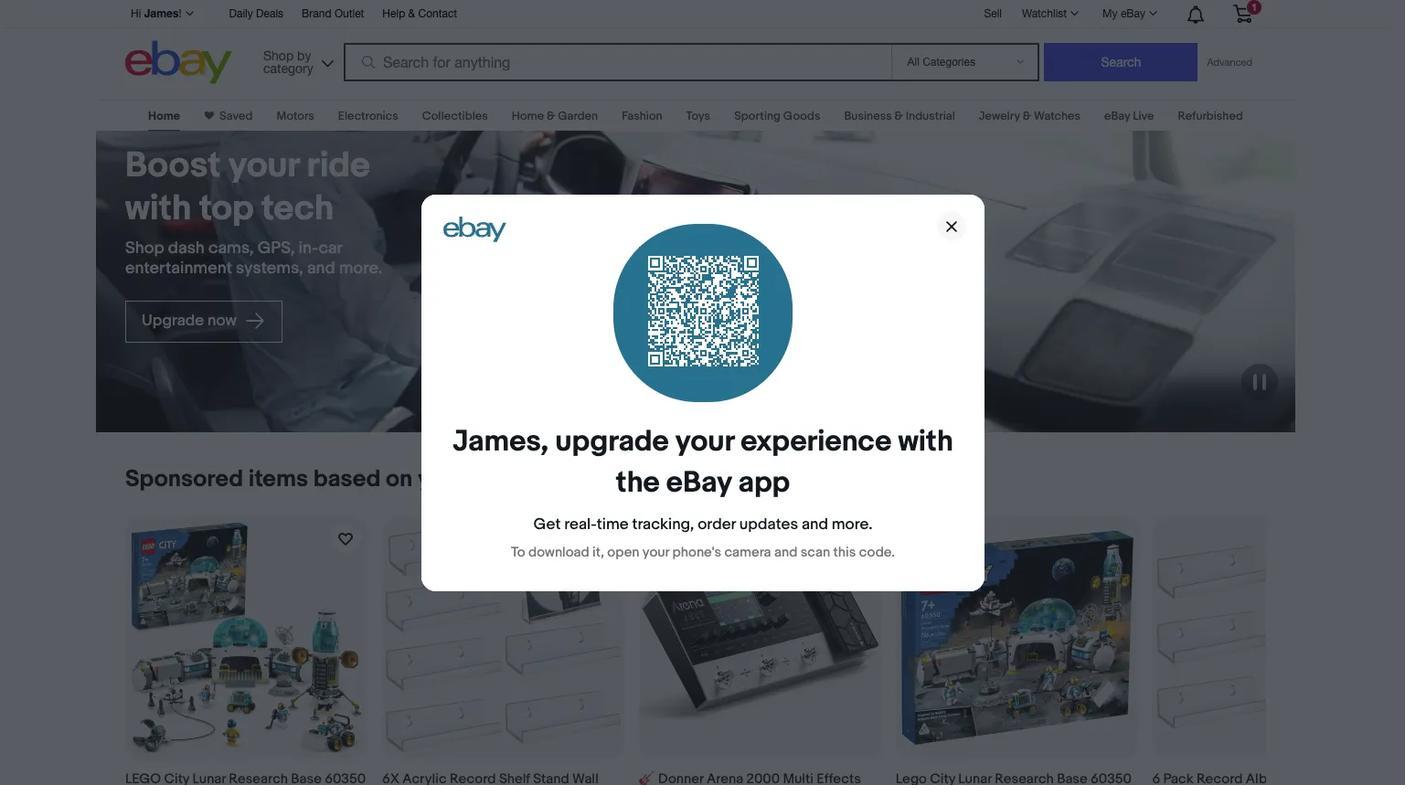 Task type: describe. For each thing, give the bounding box(es) containing it.
items
[[249, 465, 308, 494]]

your inside boost your ride with top tech shop dash cams, gps, in-car entertainment systems, and more.
[[229, 144, 299, 187]]

more. inside james, upgrade your experience with the ebay app dialog
[[831, 515, 872, 533]]

sponsored
[[125, 465, 243, 494]]

1 vertical spatial ebay
[[1104, 109, 1130, 123]]

updates
[[739, 515, 798, 533]]

fashion
[[622, 109, 662, 123]]

your inside james, upgrade your experience with the ebay app
[[675, 424, 734, 459]]

my
[[1103, 7, 1118, 20]]

ebay live link
[[1104, 109, 1154, 123]]

james,
[[452, 424, 548, 459]]

saved link
[[214, 109, 253, 123]]

contact
[[418, 7, 457, 20]]

to
[[511, 544, 525, 561]]

jewelry & watches link
[[979, 109, 1081, 123]]

business
[[844, 109, 892, 123]]

home for home & garden
[[512, 109, 544, 123]]

sell
[[984, 7, 1002, 20]]

gps,
[[258, 238, 295, 258]]

camera
[[724, 544, 771, 561]]

home & garden link
[[512, 109, 598, 123]]

real-
[[564, 515, 596, 533]]

business & industrial link
[[844, 109, 955, 123]]

motors link
[[276, 109, 314, 123]]

app
[[738, 465, 790, 501]]

sporting goods
[[734, 109, 820, 123]]

watchlist link
[[1012, 3, 1087, 25]]

my ebay
[[1103, 7, 1146, 20]]

upgrade
[[555, 424, 669, 459]]

phone's
[[672, 544, 721, 561]]

get
[[533, 515, 560, 533]]

1 vertical spatial and
[[801, 515, 828, 533]]

account navigation
[[125, 0, 1266, 28]]

brand outlet
[[302, 7, 364, 20]]

scan
[[800, 544, 830, 561]]

help & contact link
[[382, 5, 457, 25]]

goods
[[783, 109, 820, 123]]

home & garden
[[512, 109, 598, 123]]

upgrade
[[142, 312, 204, 330]]

entertainment
[[125, 258, 232, 279]]

jewelry & watches
[[979, 109, 1081, 123]]

garden
[[558, 109, 598, 123]]

refurbished link
[[1178, 109, 1243, 123]]

james, upgrade your experience with the ebay app element
[[452, 424, 953, 501]]

download
[[528, 544, 589, 561]]

code.
[[859, 544, 895, 561]]

live
[[1133, 109, 1154, 123]]

sell link
[[976, 7, 1010, 20]]

james, upgrade your experience with the ebay app
[[452, 424, 953, 501]]

your shopping cart contains 1 item image
[[1232, 5, 1253, 23]]

& for garden
[[547, 109, 555, 123]]

top
[[199, 187, 254, 230]]

motors
[[276, 109, 314, 123]]

open
[[607, 544, 639, 561]]

toys
[[686, 109, 710, 123]]

sporting goods link
[[734, 109, 820, 123]]

and inside boost your ride with top tech shop dash cams, gps, in-car entertainment systems, and more.
[[307, 258, 335, 279]]

this
[[833, 544, 856, 561]]

upgrade now
[[142, 312, 240, 330]]

with inside james, upgrade your experience with the ebay app
[[898, 424, 953, 459]]

in-
[[299, 238, 319, 258]]

collectibles link
[[422, 109, 488, 123]]



Task type: locate. For each thing, give the bounding box(es) containing it.
advanced
[[1207, 57, 1253, 68]]

more.
[[339, 258, 383, 279], [831, 515, 872, 533]]

1 horizontal spatial with
[[898, 424, 953, 459]]

0 vertical spatial with
[[125, 187, 192, 230]]

now
[[207, 312, 237, 330]]

& right business
[[895, 109, 903, 123]]

0 horizontal spatial home
[[148, 109, 180, 123]]

with inside boost your ride with top tech shop dash cams, gps, in-car entertainment systems, and more.
[[125, 187, 192, 230]]

time
[[596, 515, 628, 533]]

get real-time tracking, order updates and more.
[[533, 515, 872, 533]]

1 horizontal spatial and
[[774, 544, 797, 561]]

more. down car at top left
[[339, 258, 383, 279]]

electronics link
[[338, 109, 398, 123]]

2 horizontal spatial and
[[801, 515, 828, 533]]

refurbished
[[1178, 109, 1243, 123]]

sponsored items based on your recent views
[[125, 465, 606, 494]]

ebay
[[1121, 7, 1146, 20], [1104, 109, 1130, 123], [666, 465, 731, 501]]

to download it, open your phone's camera and scan this code.
[[511, 544, 895, 561]]

cams,
[[208, 238, 254, 258]]

dash
[[168, 238, 205, 258]]

0 horizontal spatial and
[[307, 258, 335, 279]]

with
[[125, 187, 192, 230], [898, 424, 953, 459]]

ebay live
[[1104, 109, 1154, 123]]

tracking,
[[632, 515, 694, 533]]

help
[[382, 7, 405, 20]]

daily deals link
[[229, 5, 284, 25]]

it,
[[592, 544, 604, 561]]

my ebay link
[[1093, 3, 1166, 25]]

fashion link
[[622, 109, 662, 123]]

toys link
[[686, 109, 710, 123]]

0 vertical spatial ebay
[[1121, 7, 1146, 20]]

ebay right my at the top of page
[[1121, 7, 1146, 20]]

home left garden
[[512, 109, 544, 123]]

0 vertical spatial more.
[[339, 258, 383, 279]]

brand
[[302, 7, 331, 20]]

None submit
[[1045, 43, 1198, 81]]

your
[[229, 144, 299, 187], [675, 424, 734, 459], [418, 465, 465, 494], [642, 544, 669, 561]]

2 vertical spatial ebay
[[666, 465, 731, 501]]

watches
[[1034, 109, 1081, 123]]

business & industrial
[[844, 109, 955, 123]]

deals
[[256, 7, 284, 20]]

ebay inside account navigation
[[1121, 7, 1146, 20]]

views
[[546, 465, 606, 494]]

systems,
[[236, 258, 303, 279]]

banner containing sell
[[125, 0, 1266, 89]]

watchlist
[[1022, 7, 1067, 20]]

banner
[[125, 0, 1266, 89]]

and
[[307, 258, 335, 279], [801, 515, 828, 533], [774, 544, 797, 561]]

& for watches
[[1023, 109, 1031, 123]]

home up boost
[[148, 109, 180, 123]]

& left garden
[[547, 109, 555, 123]]

james, upgrade your experience with the ebay app dialog
[[0, 0, 1405, 785]]

shop
[[125, 238, 164, 258]]

& for contact
[[408, 7, 415, 20]]

home
[[148, 109, 180, 123], [512, 109, 544, 123]]

boost your ride with top tech shop dash cams, gps, in-car entertainment systems, and more.
[[125, 144, 383, 279]]

industrial
[[906, 109, 955, 123]]

daily
[[229, 7, 253, 20]]

0 horizontal spatial more.
[[339, 258, 383, 279]]

& right jewelry
[[1023, 109, 1031, 123]]

to download it, open your phone's camera and scan this code. element
[[511, 544, 895, 561]]

& for industrial
[[895, 109, 903, 123]]

1 horizontal spatial home
[[512, 109, 544, 123]]

ebay up get real-time tracking, order updates and more.
[[666, 465, 731, 501]]

outlet
[[335, 7, 364, 20]]

1 vertical spatial more.
[[831, 515, 872, 533]]

recent
[[470, 465, 541, 494]]

ebay left live
[[1104, 109, 1130, 123]]

sporting
[[734, 109, 781, 123]]

1 horizontal spatial more.
[[831, 515, 872, 533]]

get real-time tracking, order updates and more. element
[[533, 515, 872, 533]]

2 home from the left
[[512, 109, 544, 123]]

order
[[697, 515, 735, 533]]

tech
[[261, 187, 334, 230]]

and down car at top left
[[307, 258, 335, 279]]

the
[[616, 465, 659, 501]]

ebay inside james, upgrade your experience with the ebay app
[[666, 465, 731, 501]]

1 vertical spatial with
[[898, 424, 953, 459]]

1 home from the left
[[148, 109, 180, 123]]

advanced link
[[1198, 44, 1262, 80]]

home for home
[[148, 109, 180, 123]]

brand outlet link
[[302, 5, 364, 25]]

based
[[313, 465, 381, 494]]

0 horizontal spatial with
[[125, 187, 192, 230]]

more. inside boost your ride with top tech shop dash cams, gps, in-car entertainment systems, and more.
[[339, 258, 383, 279]]

jewelry
[[979, 109, 1020, 123]]

0 vertical spatial and
[[307, 258, 335, 279]]

collectibles
[[422, 109, 488, 123]]

and up scan
[[801, 515, 828, 533]]

boost
[[125, 144, 221, 187]]

ride
[[307, 144, 370, 187]]

and left scan
[[774, 544, 797, 561]]

experience
[[740, 424, 891, 459]]

& right help at the left top of the page
[[408, 7, 415, 20]]

2 vertical spatial and
[[774, 544, 797, 561]]

saved
[[219, 109, 253, 123]]

on
[[386, 465, 413, 494]]

more. up the 'this'
[[831, 515, 872, 533]]

daily deals
[[229, 7, 284, 20]]

& inside account navigation
[[408, 7, 415, 20]]

car
[[319, 238, 342, 258]]

electronics
[[338, 109, 398, 123]]

help & contact
[[382, 7, 457, 20]]



Task type: vqa. For each thing, say whether or not it's contained in the screenshot.
the Help & Contact
yes



